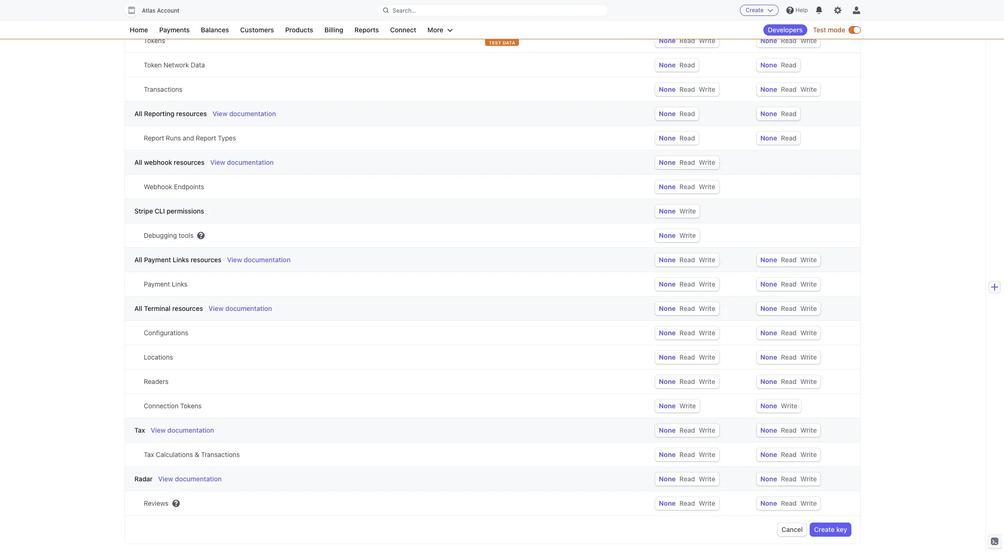 Task type: locate. For each thing, give the bounding box(es) containing it.
1 vertical spatial transactions
[[201, 451, 240, 459]]

types
[[218, 134, 236, 142]]

1 vertical spatial links
[[172, 280, 188, 288]]

all for all payment links resources
[[134, 256, 142, 264]]

transactions
[[144, 85, 182, 93], [201, 451, 240, 459]]

developers
[[768, 26, 803, 34]]

tax down connection
[[134, 426, 145, 434]]

view
[[213, 110, 228, 118], [210, 158, 225, 166], [227, 256, 242, 264], [209, 304, 224, 312], [151, 426, 166, 434], [158, 475, 173, 483]]

token network data
[[144, 61, 205, 69]]

2 all from the top
[[134, 158, 142, 166]]

2 payment from the top
[[144, 280, 170, 288]]

view documentation for all terminal resources
[[209, 304, 272, 312]]

write button
[[699, 12, 715, 20], [800, 12, 817, 20], [699, 37, 715, 44], [800, 37, 817, 44], [699, 85, 715, 93], [800, 85, 817, 93], [699, 158, 715, 166], [699, 183, 715, 191], [680, 207, 696, 215], [680, 231, 696, 239], [699, 256, 715, 264], [800, 256, 817, 264], [699, 280, 715, 288], [800, 280, 817, 288], [699, 304, 715, 312], [800, 304, 817, 312], [699, 329, 715, 337], [800, 329, 817, 337], [699, 353, 715, 361], [800, 353, 817, 361], [699, 378, 715, 385], [800, 378, 817, 385], [680, 402, 696, 410], [781, 402, 798, 410], [699, 426, 715, 434], [800, 426, 817, 434], [699, 451, 715, 459], [800, 451, 817, 459], [699, 475, 715, 483], [800, 475, 817, 483], [699, 499, 715, 507], [800, 499, 817, 507]]

billing link
[[320, 24, 348, 36]]

tax up radar
[[144, 451, 154, 459]]

all webhook resources
[[134, 158, 205, 166]]

documentation for radar
[[175, 475, 222, 483]]

all
[[134, 110, 142, 118], [134, 158, 142, 166], [134, 256, 142, 264], [134, 304, 142, 312]]

create key
[[814, 526, 847, 534]]

view for tax
[[151, 426, 166, 434]]

tax
[[134, 426, 145, 434], [144, 451, 154, 459]]

tax for tax calculations & transactions
[[144, 451, 154, 459]]

all for all reporting resources
[[134, 110, 142, 118]]

create for create
[[746, 7, 764, 14]]

all payment links resources
[[134, 256, 221, 264]]

4 all from the top
[[134, 304, 142, 312]]

help
[[796, 7, 808, 14]]

0 vertical spatial payment
[[144, 256, 171, 264]]

payment
[[144, 256, 171, 264], [144, 280, 170, 288]]

0 horizontal spatial create
[[746, 7, 764, 14]]

1 vertical spatial payment
[[144, 280, 170, 288]]

data
[[191, 61, 205, 69]]

none read write
[[659, 12, 715, 20], [760, 12, 817, 20], [659, 37, 715, 44], [760, 37, 817, 44], [659, 85, 715, 93], [760, 85, 817, 93], [659, 158, 715, 166], [659, 183, 715, 191], [659, 256, 715, 264], [760, 256, 817, 264], [659, 280, 715, 288], [760, 280, 817, 288], [659, 304, 715, 312], [760, 304, 817, 312], [659, 329, 715, 337], [760, 329, 817, 337], [659, 353, 715, 361], [760, 353, 817, 361], [659, 378, 715, 385], [760, 378, 817, 385], [659, 426, 715, 434], [760, 426, 817, 434], [659, 451, 715, 459], [760, 451, 817, 459], [659, 475, 715, 483], [760, 475, 817, 483], [659, 499, 715, 507], [760, 499, 817, 507]]

token
[[144, 61, 162, 69]]

tokens right connection
[[180, 402, 202, 410]]

disputes
[[144, 12, 170, 20]]

webhook
[[144, 158, 172, 166]]

documentation for all reporting resources
[[229, 110, 276, 118]]

links
[[173, 256, 189, 264], [172, 280, 188, 288]]

view documentation for all payment links resources
[[227, 256, 291, 264]]

debugging tools
[[144, 231, 194, 239]]

atlas
[[142, 7, 156, 14]]

none
[[659, 12, 676, 20], [760, 12, 777, 20], [659, 37, 676, 44], [760, 37, 777, 44], [659, 61, 676, 69], [760, 61, 777, 69], [659, 85, 676, 93], [760, 85, 777, 93], [659, 110, 676, 118], [760, 110, 777, 118], [659, 134, 676, 142], [760, 134, 777, 142], [659, 158, 676, 166], [659, 183, 676, 191], [659, 207, 676, 215], [659, 231, 676, 239], [659, 256, 676, 264], [760, 256, 777, 264], [659, 280, 676, 288], [760, 280, 777, 288], [659, 304, 676, 312], [760, 304, 777, 312], [659, 329, 676, 337], [760, 329, 777, 337], [659, 353, 676, 361], [760, 353, 777, 361], [659, 378, 676, 385], [760, 378, 777, 385], [659, 402, 676, 410], [760, 402, 777, 410], [659, 426, 676, 434], [760, 426, 777, 434], [659, 451, 676, 459], [760, 451, 777, 459], [659, 475, 676, 483], [760, 475, 777, 483], [659, 499, 676, 507], [760, 499, 777, 507]]

1 vertical spatial tax
[[144, 451, 154, 459]]

transactions right &
[[201, 451, 240, 459]]

0 vertical spatial tokens
[[144, 37, 165, 44]]

links down all payment links resources
[[172, 280, 188, 288]]

1 all from the top
[[134, 110, 142, 118]]

all for all terminal resources
[[134, 304, 142, 312]]

permissions
[[167, 207, 204, 215]]

atlas account button
[[125, 4, 189, 17]]

tokens
[[144, 37, 165, 44], [180, 402, 202, 410]]

customers link
[[236, 24, 279, 36]]

documentation for all webhook resources
[[227, 158, 274, 166]]

billing
[[324, 26, 343, 34]]

links down tools
[[173, 256, 189, 264]]

cli
[[155, 207, 165, 215]]

0 vertical spatial transactions
[[144, 85, 182, 93]]

calculations
[[156, 451, 193, 459]]

Search… search field
[[378, 4, 608, 16]]

all reporting resources
[[134, 110, 207, 118]]

1 horizontal spatial create
[[814, 526, 835, 534]]

payment down debugging
[[144, 256, 171, 264]]

reviews
[[144, 499, 169, 507]]

documentation
[[229, 110, 276, 118], [227, 158, 274, 166], [244, 256, 291, 264], [225, 304, 272, 312], [167, 426, 214, 434], [175, 475, 222, 483]]

1 vertical spatial tokens
[[180, 402, 202, 410]]

report right 'and'
[[196, 134, 216, 142]]

cancel link
[[778, 523, 807, 536]]

1 horizontal spatial tokens
[[180, 402, 202, 410]]

documentation for all terminal resources
[[225, 304, 272, 312]]

Search… text field
[[378, 4, 608, 16]]

view documentation for tax
[[151, 426, 214, 434]]

help button
[[783, 3, 812, 18]]

view documentation for all webhook resources
[[210, 158, 274, 166]]

resources up report runs and report types
[[176, 110, 207, 118]]

1 vertical spatial create
[[814, 526, 835, 534]]

resources
[[176, 110, 207, 118], [174, 158, 205, 166], [191, 256, 221, 264], [172, 304, 203, 312]]

view documentation link
[[213, 109, 276, 119], [210, 158, 274, 167], [227, 255, 291, 265], [209, 304, 272, 313], [151, 426, 214, 435], [158, 474, 222, 484]]

create up developers link
[[746, 7, 764, 14]]

report left runs
[[144, 134, 164, 142]]

create left key
[[814, 526, 835, 534]]

products
[[285, 26, 313, 34]]

view for all reporting resources
[[213, 110, 228, 118]]

none read
[[659, 61, 695, 69], [760, 61, 797, 69], [659, 110, 695, 118], [760, 110, 797, 118], [659, 134, 695, 142], [760, 134, 797, 142]]

configurations
[[144, 329, 188, 337]]

tax calculations & transactions
[[144, 451, 240, 459]]

payment up terminal
[[144, 280, 170, 288]]

connect
[[390, 26, 416, 34]]

1 payment from the top
[[144, 256, 171, 264]]

connect link
[[385, 24, 421, 36]]

view documentation
[[213, 110, 276, 118], [210, 158, 274, 166], [227, 256, 291, 264], [209, 304, 272, 312], [151, 426, 214, 434], [158, 475, 222, 483]]

none button
[[659, 12, 676, 20], [760, 12, 777, 20], [659, 37, 676, 44], [760, 37, 777, 44], [659, 61, 676, 69], [760, 61, 777, 69], [659, 85, 676, 93], [760, 85, 777, 93], [659, 110, 676, 118], [760, 110, 777, 118], [659, 134, 676, 142], [760, 134, 777, 142], [659, 158, 676, 166], [659, 183, 676, 191], [659, 207, 676, 215], [659, 231, 676, 239], [659, 256, 676, 264], [760, 256, 777, 264], [659, 280, 676, 288], [760, 280, 777, 288], [659, 304, 676, 312], [760, 304, 777, 312], [659, 329, 676, 337], [760, 329, 777, 337], [659, 353, 676, 361], [760, 353, 777, 361], [659, 378, 676, 385], [760, 378, 777, 385], [659, 402, 676, 410], [760, 402, 777, 410], [659, 426, 676, 434], [760, 426, 777, 434], [659, 451, 676, 459], [760, 451, 777, 459], [659, 475, 676, 483], [760, 475, 777, 483], [659, 499, 676, 507], [760, 499, 777, 507]]

webhook
[[144, 183, 172, 191]]

endpoints
[[174, 183, 204, 191]]

radar
[[134, 475, 153, 483]]

documentation for tax
[[167, 426, 214, 434]]

0 vertical spatial create
[[746, 7, 764, 14]]

report
[[144, 134, 164, 142], [196, 134, 216, 142]]

1 horizontal spatial transactions
[[201, 451, 240, 459]]

resources up endpoints
[[174, 158, 205, 166]]

payment links
[[144, 280, 188, 288]]

3 all from the top
[[134, 256, 142, 264]]

debugging
[[144, 231, 177, 239]]

create button
[[740, 5, 779, 16]]

none write
[[659, 207, 696, 215], [659, 231, 696, 239], [659, 402, 696, 410], [760, 402, 798, 410]]

0 vertical spatial tax
[[134, 426, 145, 434]]

0 horizontal spatial report
[[144, 134, 164, 142]]

tokens down the home link
[[144, 37, 165, 44]]

create
[[746, 7, 764, 14], [814, 526, 835, 534]]

write
[[699, 12, 715, 20], [800, 12, 817, 20], [699, 37, 715, 44], [800, 37, 817, 44], [699, 85, 715, 93], [800, 85, 817, 93], [699, 158, 715, 166], [699, 183, 715, 191], [680, 207, 696, 215], [680, 231, 696, 239], [699, 256, 715, 264], [800, 256, 817, 264], [699, 280, 715, 288], [800, 280, 817, 288], [699, 304, 715, 312], [800, 304, 817, 312], [699, 329, 715, 337], [800, 329, 817, 337], [699, 353, 715, 361], [800, 353, 817, 361], [699, 378, 715, 385], [800, 378, 817, 385], [680, 402, 696, 410], [781, 402, 798, 410], [699, 426, 715, 434], [800, 426, 817, 434], [699, 451, 715, 459], [800, 451, 817, 459], [699, 475, 715, 483], [800, 475, 817, 483], [699, 499, 715, 507], [800, 499, 817, 507]]

balances
[[201, 26, 229, 34]]

resources for all reporting resources
[[176, 110, 207, 118]]

transactions up reporting
[[144, 85, 182, 93]]

0 horizontal spatial transactions
[[144, 85, 182, 93]]

read
[[680, 12, 695, 20], [781, 12, 797, 20], [680, 37, 695, 44], [781, 37, 797, 44], [680, 61, 695, 69], [781, 61, 797, 69], [680, 85, 695, 93], [781, 85, 797, 93], [680, 110, 695, 118], [781, 110, 797, 118], [680, 134, 695, 142], [781, 134, 797, 142], [680, 158, 695, 166], [680, 183, 695, 191], [680, 256, 695, 264], [781, 256, 797, 264], [680, 280, 695, 288], [781, 280, 797, 288], [680, 304, 695, 312], [781, 304, 797, 312], [680, 329, 695, 337], [781, 329, 797, 337], [680, 353, 695, 361], [781, 353, 797, 361], [680, 378, 695, 385], [781, 378, 797, 385], [680, 426, 695, 434], [781, 426, 797, 434], [680, 451, 695, 459], [781, 451, 797, 459], [680, 475, 695, 483], [781, 475, 797, 483], [680, 499, 695, 507], [781, 499, 797, 507]]

view documentation for radar
[[158, 475, 222, 483]]

read button
[[680, 12, 695, 20], [781, 12, 797, 20], [680, 37, 695, 44], [781, 37, 797, 44], [680, 61, 695, 69], [781, 61, 797, 69], [680, 85, 695, 93], [781, 85, 797, 93], [680, 110, 695, 118], [781, 110, 797, 118], [680, 134, 695, 142], [781, 134, 797, 142], [680, 158, 695, 166], [680, 183, 695, 191], [680, 256, 695, 264], [781, 256, 797, 264], [680, 280, 695, 288], [781, 280, 797, 288], [680, 304, 695, 312], [781, 304, 797, 312], [680, 329, 695, 337], [781, 329, 797, 337], [680, 353, 695, 361], [781, 353, 797, 361], [680, 378, 695, 385], [781, 378, 797, 385], [680, 426, 695, 434], [781, 426, 797, 434], [680, 451, 695, 459], [781, 451, 797, 459], [680, 475, 695, 483], [781, 475, 797, 483], [680, 499, 695, 507], [781, 499, 797, 507]]

stripe
[[134, 207, 153, 215]]

test data
[[489, 40, 515, 45]]

key
[[837, 526, 847, 534]]

developers link
[[763, 24, 808, 36]]

reports
[[355, 26, 379, 34]]

1 horizontal spatial report
[[196, 134, 216, 142]]

resources down tools
[[191, 256, 221, 264]]

view for all terminal resources
[[209, 304, 224, 312]]

resources right terminal
[[172, 304, 203, 312]]



Task type: describe. For each thing, give the bounding box(es) containing it.
locations
[[144, 353, 173, 361]]

view for all payment links resources
[[227, 256, 242, 264]]

network
[[164, 61, 189, 69]]

cancel
[[782, 526, 803, 534]]

account
[[157, 7, 179, 14]]

home
[[130, 26, 148, 34]]

reporting
[[144, 110, 174, 118]]

reports link
[[350, 24, 384, 36]]

more
[[428, 26, 443, 34]]

create key button
[[810, 523, 851, 536]]

report runs and report types
[[144, 134, 236, 142]]

view for all webhook resources
[[210, 158, 225, 166]]

atlas account
[[142, 7, 179, 14]]

view documentation link for all reporting resources
[[213, 109, 276, 119]]

test
[[489, 40, 501, 45]]

view documentation for all reporting resources
[[213, 110, 276, 118]]

&
[[195, 451, 199, 459]]

tools
[[179, 231, 194, 239]]

runs
[[166, 134, 181, 142]]

resources for all webhook resources
[[174, 158, 205, 166]]

create for create key
[[814, 526, 835, 534]]

all terminal resources
[[134, 304, 203, 312]]

1 report from the left
[[144, 134, 164, 142]]

payments
[[159, 26, 190, 34]]

search…
[[393, 7, 416, 14]]

all for all webhook resources
[[134, 158, 142, 166]]

view documentation link for tax
[[151, 426, 214, 435]]

0 vertical spatial links
[[173, 256, 189, 264]]

tax for tax
[[134, 426, 145, 434]]

documentation for all payment links resources
[[244, 256, 291, 264]]

view documentation link for all terminal resources
[[209, 304, 272, 313]]

balances link
[[196, 24, 234, 36]]

products link
[[281, 24, 318, 36]]

connection tokens
[[144, 402, 202, 410]]

home link
[[125, 24, 153, 36]]

customers
[[240, 26, 274, 34]]

test
[[813, 26, 826, 34]]

more button
[[423, 24, 457, 36]]

mode
[[828, 26, 845, 34]]

terminal
[[144, 304, 171, 312]]

0 horizontal spatial tokens
[[144, 37, 165, 44]]

view documentation link for all webhook resources
[[210, 158, 274, 167]]

view documentation link for radar
[[158, 474, 222, 484]]

readers
[[144, 378, 168, 385]]

test mode
[[813, 26, 845, 34]]

stripe cli permissions
[[134, 207, 204, 215]]

2 report from the left
[[196, 134, 216, 142]]

data
[[503, 40, 515, 45]]

resources for all terminal resources
[[172, 304, 203, 312]]

connection
[[144, 402, 179, 410]]

notifications image
[[815, 7, 823, 14]]

view for radar
[[158, 475, 173, 483]]

webhook endpoints
[[144, 183, 204, 191]]

payments link
[[155, 24, 194, 36]]

view documentation link for all payment links resources
[[227, 255, 291, 265]]

and
[[183, 134, 194, 142]]



Task type: vqa. For each thing, say whether or not it's contained in the screenshot.
the Explore
no



